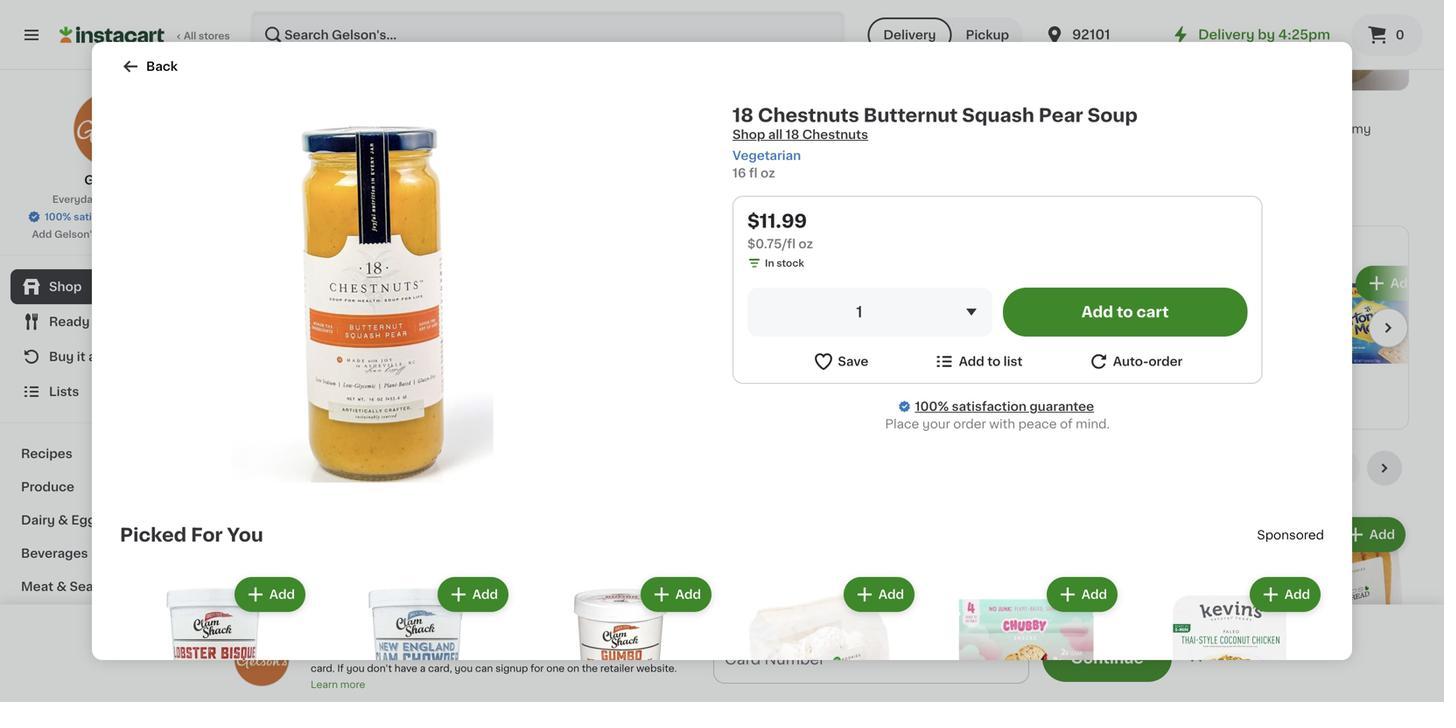 Task type: locate. For each thing, give the bounding box(es) containing it.
18 left "11"
[[733, 106, 754, 125]]

99 inside $ 7 99
[[949, 676, 962, 686]]

all
[[768, 129, 783, 141]]

None search field
[[250, 11, 845, 60]]

0 horizontal spatial $ 14 99
[[929, 100, 972, 118]]

100% up place
[[915, 401, 949, 413]]

oz up in stock
[[799, 238, 813, 250]]

learn more link
[[311, 681, 365, 690]]

18 down "11"
[[760, 123, 773, 135]]

guarantee up save
[[135, 212, 185, 222]]

spicy
[[926, 123, 961, 135]]

99 inside $ 11 99
[[788, 101, 801, 110]]

99 inside $ 1 99
[[614, 676, 627, 686]]

save for save with your gelson's rewards card! please enter the account information associated with your gelson's rewards card. if you don't have a card, you can signup for one on the retailer website. learn more
[[311, 629, 342, 641]]

back button
[[120, 56, 178, 77]]

16 down vegetarian
[[733, 167, 746, 179]]

1 horizontal spatial 14
[[1102, 100, 1123, 118]]

on inside save with your gelson's rewards card! please enter the account information associated with your gelson's rewards card. if you don't have a card, you can signup for one on the retailer website. learn more
[[567, 664, 579, 674]]

gelson's logo image left the card.
[[234, 631, 290, 687]]

14 up salads
[[1102, 100, 1123, 118]]

& for dairy
[[58, 515, 68, 527]]

maid down $7.49 element
[[1227, 288, 1258, 300]]

honey for honey maid fresh stacks graham crackers
[[1183, 288, 1224, 300]]

1 horizontal spatial with
[[548, 648, 568, 658]]

can
[[475, 664, 493, 674]]

graham down fresh
[[1228, 305, 1277, 318]]

2 graham from the left
[[1228, 305, 1277, 318]]

honeymaid image
[[639, 262, 670, 294]]

store
[[101, 195, 127, 204]]

2 horizontal spatial honey
[[1183, 288, 1224, 300]]

1 vertical spatial 100%
[[915, 401, 949, 413]]

0 vertical spatial crackers
[[981, 305, 1036, 318]]

salad inside chicken, pecan and apple salad $1.00/oz
[[467, 140, 501, 153]]

guarantee up of at the right of page
[[1030, 401, 1094, 413]]

0 horizontal spatial with
[[345, 629, 373, 641]]

for
[[531, 664, 544, 674]]

99 down retailer
[[614, 676, 627, 686]]

1 horizontal spatial recipes
[[681, 326, 745, 341]]

1 horizontal spatial soup
[[1088, 106, 1138, 125]]

more button
[[1017, 657, 1085, 685]]

many inside tuna salad $1.00/oz many in stock
[[280, 157, 308, 167]]

rewards up website.
[[639, 648, 681, 658]]

order inside button
[[1149, 356, 1183, 368]]

16 inside 18 chestnuts butternut squash pear soup 16 fl oz
[[760, 157, 771, 167]]

stock down $15.99 per pound 'element'
[[321, 157, 349, 167]]

graham
[[930, 305, 978, 318], [1228, 305, 1277, 318]]

with down 100% satisfaction guarantee link
[[989, 418, 1015, 431]]

$1.00/oz
[[263, 140, 304, 150], [428, 157, 470, 167]]

0 horizontal spatial 1
[[604, 675, 612, 694]]

save up please
[[311, 629, 342, 641]]

in down $15.99 per pound 'element'
[[310, 157, 319, 167]]

1 vertical spatial order
[[953, 418, 986, 431]]

honey inside delicious honey maid recipes
[[716, 307, 768, 321]]

stock down honey maid fresh stacks graham crackers
[[1242, 374, 1270, 383]]

pesto
[[1188, 123, 1224, 135]]

pear for 18 chestnuts butternut squash pear soup 16 fl oz
[[809, 140, 837, 153]]

save for save
[[838, 356, 869, 368]]

service type group
[[868, 18, 1023, 53]]

to right $10.00
[[929, 664, 944, 679]]

pear left salads
[[1039, 106, 1083, 125]]

$ 14 99
[[929, 100, 972, 118], [1095, 100, 1138, 118]]

1 vertical spatial (27)
[[1248, 342, 1267, 352]]

satisfaction up place your order with peace of mind.
[[952, 401, 1027, 413]]

1 graham from the left
[[930, 305, 978, 318]]

18 for 18 chestnuts butternut squash pear soup shop all 18 chestnuts vegetarian 16 fl oz
[[733, 106, 754, 125]]

many down tuna
[[280, 157, 308, 167]]

18 inside 18 chestnuts butternut squash pear soup 16 fl oz
[[760, 123, 773, 135]]

1 vertical spatial save
[[311, 629, 342, 641]]

delivery for delivery by 4:25pm
[[1198, 28, 1255, 41]]

99 up salads
[[1124, 101, 1138, 110]]

rewards up associated at the bottom left of page
[[467, 629, 524, 641]]

pear inside 18 chestnuts butternut squash pear soup 16 fl oz
[[809, 140, 837, 153]]

satisfaction
[[74, 212, 132, 222], [952, 401, 1027, 413]]

the up the don't
[[373, 648, 389, 658]]

shop left all
[[733, 129, 765, 141]]

0 horizontal spatial guarantee
[[135, 212, 185, 222]]

3 49 from the left
[[784, 676, 798, 686]]

$1.00/oz down tuna
[[263, 140, 304, 150]]

pear for 18 chestnuts butternut squash pear soup shop all 18 chestnuts vegetarian 16 fl oz
[[1039, 106, 1083, 125]]

your up the account
[[376, 629, 406, 641]]

save with your gelson's rewards card! please enter the account information associated with your gelson's rewards card. if you don't have a card, you can signup for one on the retailer website. learn more
[[311, 629, 681, 690]]

2 vertical spatial with
[[548, 648, 568, 658]]

1 $ 14 99 from the left
[[929, 100, 972, 118]]

add to cart button
[[1003, 288, 1248, 337]]

0 horizontal spatial fl
[[749, 167, 758, 179]]

salad down $15.99 per pound 'element'
[[295, 123, 329, 135]]

squash for 18 chestnuts butternut squash pear soup 16 fl oz
[[760, 140, 806, 153]]

0 horizontal spatial shop
[[49, 281, 82, 293]]

1 horizontal spatial delivery
[[1198, 28, 1255, 41]]

fl up sponsored badge image
[[773, 157, 780, 167]]

1 horizontal spatial $ 14 99
[[1095, 100, 1138, 118]]

continue
[[1071, 651, 1144, 666]]

in left 'list' on the right bottom
[[977, 356, 986, 366]]

butternut left spicy
[[844, 123, 902, 135]]

1 vertical spatial your
[[376, 629, 406, 641]]

to left save
[[145, 230, 155, 239]]

honey down in at right
[[716, 307, 768, 321]]

0 vertical spatial &
[[58, 515, 68, 527]]

1 horizontal spatial in
[[977, 356, 986, 366]]

5 49 from the left
[[1282, 676, 1295, 686]]

100% down the everyday
[[45, 212, 71, 222]]

0 vertical spatial your
[[922, 418, 950, 431]]

maid inside honey maid fresh stacks graham crackers
[[1227, 288, 1258, 300]]

to left 'list' on the right bottom
[[988, 356, 1001, 368]]

with up one
[[548, 648, 568, 658]]

18
[[733, 106, 754, 125], [760, 123, 773, 135], [786, 129, 799, 141]]

1 vertical spatial recipes
[[21, 448, 72, 460]]

18 chestnuts butternut squash pear soup image
[[196, 119, 560, 483]]

chestnuts inside 18 chestnuts butternut squash pear soup shop all 18 chestnuts vegetarian 16 fl oz
[[758, 106, 859, 125]]

chestnuts up chestnuts
[[758, 106, 859, 125]]

1 field
[[747, 288, 992, 337]]

0 vertical spatial save
[[838, 356, 869, 368]]

0 horizontal spatial pear
[[809, 140, 837, 153]]

0 vertical spatial 100% satisfaction guarantee
[[45, 212, 185, 222]]

gelson's link
[[73, 91, 150, 189]]

butternut for 18 chestnuts butternut squash pear soup 16 fl oz
[[844, 123, 902, 135]]

oz inside 18 chestnuts butternut squash pear soup shop all 18 chestnuts vegetarian 16 fl oz
[[761, 167, 775, 179]]

meat
[[21, 581, 53, 593]]

& inside dairy & eggs link
[[58, 515, 68, 527]]

$1.00/oz inside tuna salad $1.00/oz many in stock
[[263, 140, 304, 150]]

pear up sponsored badge image
[[809, 140, 837, 153]]

1 horizontal spatial squash
[[962, 106, 1035, 125]]

graham up add to list button
[[930, 305, 978, 318]]

1 49 from the left
[[287, 676, 300, 686]]

delivery by 4:25pm link
[[1170, 25, 1330, 46]]

(27) down honey maid fresh stacks graham crackers
[[1248, 342, 1267, 352]]

pickup
[[966, 29, 1009, 41]]

1 vertical spatial guarantee
[[1030, 401, 1094, 413]]

0 vertical spatial oz
[[782, 157, 794, 167]]

delivery left pickup button
[[884, 29, 936, 41]]

your
[[922, 418, 950, 431], [376, 629, 406, 641], [570, 648, 592, 658]]

add to list button
[[934, 351, 1023, 373]]

maid
[[974, 288, 1004, 300], [1227, 288, 1258, 300], [639, 326, 678, 341]]

all stores link
[[60, 11, 231, 60]]

delivery left by
[[1198, 28, 1255, 41]]

•
[[831, 664, 837, 678]]

salads spinach pesto salad
[[1092, 123, 1224, 153]]

0 horizontal spatial 100%
[[45, 212, 71, 222]]

rewards down the 100% satisfaction guarantee button
[[100, 230, 143, 239]]

0 vertical spatial order
[[1149, 356, 1183, 368]]

snacks & candy link
[[11, 604, 213, 637]]

0 horizontal spatial order
[[953, 418, 986, 431]]

desserts
[[335, 460, 424, 478]]

gelson's up the account
[[408, 629, 465, 641]]

100% satisfaction guarantee inside button
[[45, 212, 185, 222]]

1 horizontal spatial save
[[838, 356, 869, 368]]

0 vertical spatial rewards
[[100, 230, 143, 239]]

dairy & eggs link
[[11, 504, 213, 537]]

crackers inside honey maid fresh stacks graham crackers
[[1183, 323, 1238, 335]]

0 horizontal spatial honey
[[716, 307, 768, 321]]

0 horizontal spatial save
[[311, 629, 342, 641]]

save inside button
[[838, 356, 869, 368]]

1 horizontal spatial $1.00/oz
[[428, 157, 470, 167]]

14
[[936, 100, 957, 118], [1102, 100, 1123, 118]]

salad down pecan on the left top of the page
[[467, 140, 501, 153]]

0 horizontal spatial in
[[310, 157, 319, 167]]

chestnuts
[[802, 129, 868, 141]]

website.
[[636, 664, 677, 674]]

1 vertical spatial oz
[[761, 167, 775, 179]]

many down stacks at top
[[1201, 374, 1229, 383]]

order down cart
[[1149, 356, 1183, 368]]

1 vertical spatial squash
[[760, 140, 806, 153]]

1 horizontal spatial 18
[[760, 123, 773, 135]]

3 8 from the left
[[770, 675, 783, 694]]

on left "next"
[[701, 664, 721, 679]]

order down 100% satisfaction guarantee link
[[953, 418, 986, 431]]

product group inside item carousel region
[[1257, 514, 1409, 703]]

you
[[227, 526, 263, 545]]

1 8 from the left
[[273, 675, 285, 694]]

gelson's logo image
[[73, 91, 150, 168], [234, 631, 290, 687]]

0 vertical spatial the
[[373, 648, 389, 658]]

soup inside 18 chestnuts butternut squash pear soup 16 fl oz
[[840, 140, 872, 153]]

save inside save with your gelson's rewards card! please enter the account information associated with your gelson's rewards card. if you don't have a card, you can signup for one on the retailer website. learn more
[[311, 629, 342, 641]]

0 horizontal spatial rewards
[[100, 230, 143, 239]]

butternut inside 18 chestnuts butternut squash pear soup shop all 18 chestnuts vegetarian 16 fl oz
[[864, 106, 958, 125]]

many in stock down honey maid fresh stacks graham crackers
[[1201, 374, 1270, 383]]

chestnuts for 18 chestnuts butternut squash pear soup shop all 18 chestnuts vegetarian 16 fl oz
[[758, 106, 859, 125]]

soup down serve
[[1307, 140, 1339, 153]]

stock
[[321, 157, 349, 167], [777, 259, 804, 268], [988, 356, 1016, 366], [1242, 374, 1270, 383]]

enter
[[345, 648, 371, 658]]

18 chestnuts butternut squash pear soup shop all 18 chestnuts vegetarian 16 fl oz
[[733, 106, 1138, 179]]

4 8 from the left
[[1102, 675, 1114, 694]]

& left 'candy' at the left
[[70, 614, 80, 627]]

2 horizontal spatial with
[[989, 418, 1015, 431]]

1 horizontal spatial the
[[582, 664, 598, 674]]

2 vertical spatial many
[[1201, 374, 1229, 383]]

gelson's down the everyday
[[54, 230, 97, 239]]

2 $ 14 99 from the left
[[1095, 100, 1138, 118]]

instacart logo image
[[60, 25, 165, 46]]

delivery inside 'button'
[[884, 29, 936, 41]]

lists
[[49, 386, 79, 398]]

0 horizontal spatial on
[[567, 664, 579, 674]]

back
[[146, 60, 178, 73]]

rewards
[[100, 230, 143, 239], [467, 629, 524, 641], [639, 648, 681, 658]]

2 vertical spatial rewards
[[639, 648, 681, 658]]

0 vertical spatial in
[[310, 157, 319, 167]]

oz up sponsored badge image
[[782, 157, 794, 167]]

pear inside 18 chestnuts butternut squash pear soup shop all 18 chestnuts vegetarian 16 fl oz
[[1039, 106, 1083, 125]]

chestnuts inside 18 chestnuts butternut squash pear soup 16 fl oz
[[777, 123, 841, 135]]

with up enter
[[345, 629, 373, 641]]

salad inside salads spinach pesto salad
[[1092, 140, 1126, 153]]

$ inside $ 11 99
[[764, 101, 770, 110]]

crackers
[[981, 305, 1036, 318], [1183, 323, 1238, 335]]

0 vertical spatial gelson's logo image
[[73, 91, 150, 168]]

2 horizontal spatial oz
[[799, 238, 813, 250]]

0 horizontal spatial your
[[376, 629, 406, 641]]

chestnuts down $ 11 99
[[777, 123, 841, 135]]

maid down delicious
[[639, 326, 678, 341]]

& inside meat & seafood link
[[56, 581, 67, 593]]

save down 1 field
[[838, 356, 869, 368]]

$ inside $ 7 99
[[929, 676, 936, 686]]

2 horizontal spatial your
[[922, 418, 950, 431]]

in down honey maid fresh stacks graham crackers
[[1231, 374, 1240, 383]]

you down information
[[455, 664, 473, 674]]

1 horizontal spatial pear
[[1039, 106, 1083, 125]]

gelson's logo image up everyday store prices link
[[73, 91, 150, 168]]

$ 11 99
[[764, 100, 801, 118]]

0 horizontal spatial 18
[[733, 106, 754, 125]]

99 right "11"
[[788, 101, 801, 110]]

&
[[58, 515, 68, 527], [56, 581, 67, 593], [70, 614, 80, 627]]

your up get
[[570, 648, 592, 658]]

salad
[[295, 123, 329, 135], [1030, 123, 1064, 135], [467, 140, 501, 153], [1092, 140, 1126, 153]]

0 horizontal spatial squash
[[760, 140, 806, 153]]

(27)
[[994, 325, 1013, 334], [1248, 342, 1267, 352]]

18 right all
[[786, 129, 799, 141]]

soup right all
[[840, 140, 872, 153]]

butternut left thai
[[864, 106, 958, 125]]

everyday store prices
[[52, 195, 160, 204]]

0 vertical spatial squash
[[962, 106, 1035, 125]]

1 horizontal spatial honey
[[930, 288, 970, 300]]

0 horizontal spatial gelson's logo image
[[73, 91, 150, 168]]

on right one
[[567, 664, 579, 674]]

1 vertical spatial the
[[582, 664, 598, 674]]

99 right '7'
[[949, 676, 962, 686]]

soup down 92101 popup button
[[1088, 106, 1138, 125]]

1 horizontal spatial 100% satisfaction guarantee
[[915, 401, 1094, 413]]

add inside treatment tracker modal dialog
[[840, 664, 871, 679]]

oz inside 18 chestnuts butternut squash pear soup 16 fl oz
[[782, 157, 794, 167]]

1 horizontal spatial 1
[[856, 305, 863, 320]]

associated
[[492, 648, 545, 658]]

spinach
[[1136, 123, 1185, 135]]

squash inside 18 chestnuts butternut squash pear soup shop all 18 chestnuts vegetarian 16 fl oz
[[962, 106, 1035, 125]]

product group containing 8
[[1257, 514, 1409, 703]]

100% satisfaction guarantee link
[[915, 398, 1094, 416]]

0 horizontal spatial many in stock
[[947, 356, 1016, 366]]

fl down vegetarian
[[749, 167, 758, 179]]

many in stock up 100% satisfaction guarantee link
[[947, 356, 1016, 366]]

1 vertical spatial gelson's logo image
[[234, 631, 290, 687]]

you right if
[[346, 664, 365, 674]]

self
[[1257, 123, 1281, 135]]

1 up save button
[[856, 305, 863, 320]]

stock right in at right
[[777, 259, 804, 268]]

to left cart
[[1117, 305, 1133, 320]]

save button
[[813, 351, 869, 373]]

0 vertical spatial guarantee
[[135, 212, 185, 222]]

1 vertical spatial 100% satisfaction guarantee
[[915, 401, 1094, 413]]

2 horizontal spatial maid
[[1227, 288, 1258, 300]]

the left "free"
[[582, 664, 598, 674]]

1 horizontal spatial order
[[1149, 356, 1183, 368]]

0 horizontal spatial maid
[[639, 326, 678, 341]]

$15.99 per pound element
[[263, 97, 414, 120]]

$ 14 99 up spicy
[[929, 100, 972, 118]]

(27) down honey maid graham crackers
[[994, 325, 1013, 334]]

1 vertical spatial 1
[[604, 675, 612, 694]]

& right meat
[[56, 581, 67, 593]]

guarantee inside 100% satisfaction guarantee link
[[1030, 401, 1094, 413]]

4:25pm
[[1279, 28, 1330, 41]]

0 horizontal spatial crackers
[[981, 305, 1036, 318]]

your right place
[[922, 418, 950, 431]]

0 vertical spatial pear
[[1039, 106, 1083, 125]]

maid inside honey maid graham crackers
[[974, 288, 1004, 300]]

shop down add gelson's rewards to save
[[49, 281, 82, 293]]

honey up stacks at top
[[1183, 288, 1224, 300]]

sponsored badge image
[[760, 171, 813, 181]]

buy it again
[[49, 351, 123, 363]]

1 $ 8 49 from the left
[[266, 675, 300, 694]]

soup inside self serve creamy tomato soup
[[1307, 140, 1339, 153]]

1 14 from the left
[[936, 100, 957, 118]]

for
[[191, 526, 223, 545]]

& left eggs
[[58, 515, 68, 527]]

& inside snacks & candy link
[[70, 614, 80, 627]]

auto-
[[1113, 356, 1149, 368]]

honey up add to list button
[[930, 288, 970, 300]]

recipes
[[681, 326, 745, 341], [21, 448, 72, 460]]

★★★★★
[[930, 322, 991, 334], [930, 322, 991, 334], [1183, 340, 1245, 352], [1183, 340, 1245, 352]]

continue button
[[1042, 635, 1172, 683]]

eggs
[[71, 515, 103, 527]]

0 horizontal spatial 16
[[733, 167, 746, 179]]

2 horizontal spatial many
[[1201, 374, 1229, 383]]

place
[[885, 418, 919, 431]]

honey inside honey maid fresh stacks graham crackers
[[1183, 288, 1224, 300]]

1 horizontal spatial maid
[[974, 288, 1004, 300]]

100% satisfaction guarantee up place your order with peace of mind.
[[915, 401, 1094, 413]]

100% satisfaction guarantee down 'store'
[[45, 212, 185, 222]]

1 inside item carousel region
[[604, 675, 612, 694]]

with
[[989, 418, 1015, 431], [345, 629, 373, 641], [548, 648, 568, 658]]

of
[[1060, 418, 1073, 431]]

honey inside honey maid graham crackers
[[930, 288, 970, 300]]

squash inside 18 chestnuts butternut squash pear soup 16 fl oz
[[760, 140, 806, 153]]

1 horizontal spatial many in stock
[[1201, 374, 1270, 383]]

gelson's up retailer
[[595, 648, 636, 658]]

satisfaction up add gelson's rewards to save
[[74, 212, 132, 222]]

many left 'list' on the right bottom
[[947, 356, 975, 366]]

2 vertical spatial oz
[[799, 238, 813, 250]]

1 vertical spatial &
[[56, 581, 67, 593]]

meat & seafood link
[[11, 571, 213, 604]]

2 vertical spatial in
[[1231, 374, 1240, 383]]

shop
[[733, 129, 765, 141], [49, 281, 82, 293]]

butternut inside 18 chestnuts butternut squash pear soup 16 fl oz
[[844, 123, 902, 135]]

maid for graham
[[974, 288, 1004, 300]]

add
[[32, 230, 52, 239], [883, 277, 909, 290], [1137, 277, 1162, 290], [1391, 277, 1416, 290], [1082, 305, 1113, 320], [959, 356, 985, 368], [1370, 529, 1395, 541], [269, 589, 295, 601], [472, 589, 498, 601], [676, 589, 701, 601], [879, 589, 904, 601], [1082, 589, 1107, 601], [1285, 589, 1310, 601], [840, 664, 871, 679]]

soup inside 18 chestnuts butternut squash pear soup shop all 18 chestnuts vegetarian 16 fl oz
[[1088, 106, 1138, 125]]

$ 14 99 up salads
[[1095, 100, 1138, 118]]

butternut for 18 chestnuts butternut squash pear soup shop all 18 chestnuts vegetarian 16 fl oz
[[864, 106, 958, 125]]

card,
[[428, 664, 452, 674]]

1 down retailer
[[604, 675, 612, 694]]

$1.00/oz inside chicken, pecan and apple salad $1.00/oz
[[428, 157, 470, 167]]

crackers inside honey maid graham crackers
[[981, 305, 1036, 318]]

oz down vegetarian
[[761, 167, 775, 179]]

recipes up produce
[[21, 448, 72, 460]]

butternut
[[864, 106, 958, 125], [844, 123, 902, 135]]

1 vertical spatial 16
[[733, 167, 746, 179]]

add gelson's rewards to save link
[[32, 228, 191, 242]]

1 horizontal spatial satisfaction
[[952, 401, 1027, 413]]

0 horizontal spatial $1.00/oz
[[263, 140, 304, 150]]

0 horizontal spatial graham
[[930, 305, 978, 318]]

$14.99 per pound element
[[926, 97, 1078, 120]]

0
[[1396, 29, 1405, 41]]

1 horizontal spatial 16
[[760, 157, 771, 167]]

maid up add to list
[[974, 288, 1004, 300]]

1 horizontal spatial graham
[[1228, 305, 1277, 318]]

pasta
[[993, 123, 1027, 135]]

0 vertical spatial 100%
[[45, 212, 71, 222]]

14 up spicy
[[936, 100, 957, 118]]

honey for honey maid graham crackers
[[930, 288, 970, 300]]

list
[[1004, 356, 1023, 368]]

crackers up 'list' on the right bottom
[[981, 305, 1036, 318]]

1 vertical spatial rewards
[[467, 629, 524, 641]]

1 horizontal spatial (27)
[[1248, 342, 1267, 352]]

product group
[[760, 0, 912, 185], [1257, 514, 1409, 703], [120, 574, 309, 703], [323, 574, 512, 703], [526, 574, 715, 703], [729, 574, 918, 703], [932, 574, 1121, 703], [1135, 574, 1324, 703]]

1 horizontal spatial shop
[[733, 129, 765, 141]]

2 horizontal spatial in
[[1231, 374, 1240, 383]]

1 vertical spatial satisfaction
[[952, 401, 1027, 413]]



Task type: describe. For each thing, give the bounding box(es) containing it.
mind.
[[1076, 418, 1110, 431]]

add button inside item carousel region
[[1336, 520, 1404, 551]]

in inside tuna salad $1.00/oz many in stock
[[310, 157, 319, 167]]

$ 14 99 inside $14.99 per pound element
[[929, 100, 972, 118]]

spicy thai pasta salad
[[926, 123, 1064, 135]]

$11.99
[[747, 212, 807, 231]]

stores
[[199, 31, 230, 41]]

maid for fresh
[[1227, 288, 1258, 300]]

$6.99 element
[[1257, 97, 1409, 120]]

5 $ 8 49 from the left
[[1261, 675, 1295, 694]]

16 inside 18 chestnuts butternut squash pear soup shop all 18 chestnuts vegetarian 16 fl oz
[[733, 167, 746, 179]]

99 left /lb
[[959, 101, 972, 110]]

$ inside $ 1 99
[[598, 676, 604, 686]]

7
[[936, 675, 947, 694]]

5 8 from the left
[[1267, 675, 1280, 694]]

2 49 from the left
[[453, 676, 466, 686]]

by
[[1258, 28, 1275, 41]]

graham inside honey maid fresh stacks graham crackers
[[1228, 305, 1277, 318]]

1 vertical spatial in
[[977, 356, 986, 366]]

honeymaid recipes image
[[263, 227, 624, 429]]

guarantee inside the 100% satisfaction guarantee button
[[135, 212, 185, 222]]

beverages link
[[11, 537, 213, 571]]

oz inside $11.99 $0.75/fl oz
[[799, 238, 813, 250]]

1 vertical spatial with
[[345, 629, 373, 641]]

0 vertical spatial with
[[989, 418, 1015, 431]]

chicken,
[[428, 123, 482, 135]]

self serve creamy tomato soup
[[1257, 123, 1371, 153]]

thai
[[964, 123, 990, 135]]

49 inside product group
[[1282, 676, 1295, 686]]

/lb
[[979, 98, 998, 112]]

snacks
[[21, 614, 67, 627]]

nsored
[[1282, 530, 1324, 542]]

bakery desserts
[[263, 460, 424, 478]]

signup
[[495, 664, 528, 674]]

1 horizontal spatial 100%
[[915, 401, 949, 413]]

pecan
[[485, 123, 524, 135]]

2 14 from the left
[[1102, 100, 1123, 118]]

candy
[[83, 614, 125, 627]]

2 $ 8 49 from the left
[[432, 675, 466, 694]]

soup for 18 chestnuts butternut squash pear soup shop all 18 chestnuts vegetarian 16 fl oz
[[1088, 106, 1138, 125]]

delivery by 4:25pm
[[1198, 28, 1330, 41]]

peace
[[1018, 418, 1057, 431]]

creamy
[[1323, 123, 1371, 135]]

delicious honey maid recipes
[[639, 307, 768, 341]]

4 $ 8 49 from the left
[[1095, 675, 1129, 694]]

in stock
[[765, 259, 804, 268]]

in
[[765, 259, 774, 268]]

treatment tracker modal dialog
[[228, 640, 1444, 703]]

18 chestnuts butternut squash pear soup 16 fl oz
[[760, 123, 902, 167]]

1 horizontal spatial rewards
[[467, 629, 524, 641]]

1 you from the left
[[346, 664, 365, 674]]

orders
[[776, 664, 828, 679]]

a
[[420, 664, 426, 674]]

delivery button
[[868, 18, 952, 53]]

satisfaction inside 100% satisfaction guarantee link
[[952, 401, 1027, 413]]

self serve creamy tomato soup button
[[1257, 0, 1409, 169]]

salad inside tuna salad $1.00/oz many in stock
[[295, 123, 329, 135]]

2 vertical spatial your
[[570, 648, 592, 658]]

gelson's up everyday store prices link
[[84, 174, 139, 186]]

auto-order
[[1113, 356, 1183, 368]]

produce
[[21, 481, 74, 494]]

1 inside field
[[856, 305, 863, 320]]

4 49 from the left
[[1116, 676, 1129, 686]]

picked for you
[[120, 526, 263, 545]]

more
[[340, 681, 365, 690]]

if
[[337, 664, 344, 674]]

cart
[[1137, 305, 1169, 320]]

dairy & eggs
[[21, 515, 103, 527]]

dairy
[[21, 515, 55, 527]]

delivery
[[634, 664, 697, 679]]

1 horizontal spatial many
[[947, 356, 975, 366]]

0 horizontal spatial recipes
[[21, 448, 72, 460]]

graham inside honey maid graham crackers
[[930, 305, 978, 318]]

on inside treatment tracker modal dialog
[[701, 664, 721, 679]]

recipes inside delicious honey maid recipes
[[681, 326, 745, 341]]

all
[[184, 31, 196, 41]]

fl inside 18 chestnuts butternut squash pear soup 16 fl oz
[[773, 157, 780, 167]]

tomato
[[1257, 140, 1304, 153]]

honey maid fresh stacks graham crackers
[[1183, 288, 1295, 335]]

and
[[527, 123, 551, 135]]

delivery for delivery
[[884, 29, 936, 41]]

2 horizontal spatial rewards
[[639, 648, 681, 658]]

tuna
[[263, 123, 292, 135]]

stock inside tuna salad $1.00/oz many in stock
[[321, 157, 349, 167]]

lists link
[[11, 375, 213, 410]]

item carousel region
[[263, 451, 1409, 703]]

to inside treatment tracker modal dialog
[[929, 664, 944, 679]]

one
[[546, 664, 565, 674]]

tuna salad $1.00/oz many in stock
[[263, 123, 349, 167]]

satisfaction inside the 100% satisfaction guarantee button
[[74, 212, 132, 222]]

1 vertical spatial many in stock
[[1201, 374, 1270, 383]]

free
[[598, 664, 630, 679]]

pickup button
[[952, 18, 1023, 53]]

squash for 18 chestnuts butternut squash pear soup shop all 18 chestnuts vegetarian 16 fl oz
[[962, 106, 1035, 125]]

again
[[88, 351, 123, 363]]

stacks
[[1183, 305, 1225, 318]]

everyday store prices link
[[52, 193, 171, 207]]

& for snacks
[[70, 614, 80, 627]]

0 vertical spatial many in stock
[[947, 356, 1016, 366]]

Card Number text field
[[714, 635, 1028, 683]]

buy
[[49, 351, 74, 363]]

18 for 18 chestnuts butternut squash pear soup 16 fl oz
[[760, 123, 773, 135]]

picked
[[120, 526, 187, 545]]

$10.00
[[874, 664, 925, 679]]

3 $ 8 49 from the left
[[764, 675, 798, 694]]

seafood
[[70, 581, 123, 593]]

add gelson's rewards to save
[[32, 230, 181, 239]]

bakery
[[263, 460, 331, 478]]

auto-order button
[[1088, 351, 1183, 373]]

everyday
[[52, 195, 99, 204]]

100% inside button
[[45, 212, 71, 222]]

add to cart
[[1082, 305, 1169, 320]]

card.
[[311, 664, 335, 674]]

fl inside 18 chestnuts butternut squash pear soup shop all 18 chestnuts vegetarian 16 fl oz
[[749, 167, 758, 179]]

$11.99 per pound original price: $15.99 element
[[594, 97, 746, 131]]

soup for 18 chestnuts butternut squash pear soup 16 fl oz
[[840, 140, 872, 153]]

qualify.
[[948, 664, 1003, 679]]

retailer
[[600, 664, 634, 674]]

get free delivery on next 3 orders • add $10.00 to qualify.
[[566, 664, 1003, 679]]

spo nsored
[[1257, 530, 1324, 542]]

$7.49 element
[[1183, 262, 1301, 285]]

serve
[[1284, 123, 1320, 135]]

2 horizontal spatial 18
[[786, 129, 799, 141]]

recipes link
[[11, 438, 213, 471]]

92101 button
[[1044, 11, 1149, 60]]

chestnuts for 18 chestnuts butternut squash pear soup 16 fl oz
[[777, 123, 841, 135]]

stock up 100% satisfaction guarantee link
[[988, 356, 1016, 366]]

add inside item carousel region
[[1370, 529, 1395, 541]]

product group containing 11
[[760, 0, 912, 185]]

snacks & candy
[[21, 614, 125, 627]]

card!
[[527, 629, 560, 641]]

maid inside delicious honey maid recipes
[[639, 326, 678, 341]]

rewards inside add gelson's rewards to save link
[[100, 230, 143, 239]]

salads
[[1092, 123, 1132, 135]]

close image
[[1188, 648, 1205, 666]]

2 you from the left
[[455, 664, 473, 674]]

get
[[566, 664, 595, 679]]

2 8 from the left
[[438, 675, 451, 694]]

1 vertical spatial shop
[[49, 281, 82, 293]]

add link
[[1308, 262, 1444, 389]]

have
[[394, 664, 417, 674]]

0 horizontal spatial (27)
[[994, 325, 1013, 334]]

more
[[1038, 667, 1064, 676]]

0 horizontal spatial the
[[373, 648, 389, 658]]

prices
[[129, 195, 160, 204]]

add to list
[[959, 356, 1023, 368]]

apple
[[428, 140, 464, 153]]

shop inside 18 chestnuts butternut squash pear soup shop all 18 chestnuts vegetarian 16 fl oz
[[733, 129, 765, 141]]

& for meat
[[56, 581, 67, 593]]

salad right pasta
[[1030, 123, 1064, 135]]



Task type: vqa. For each thing, say whether or not it's contained in the screenshot.
website. at the bottom
yes



